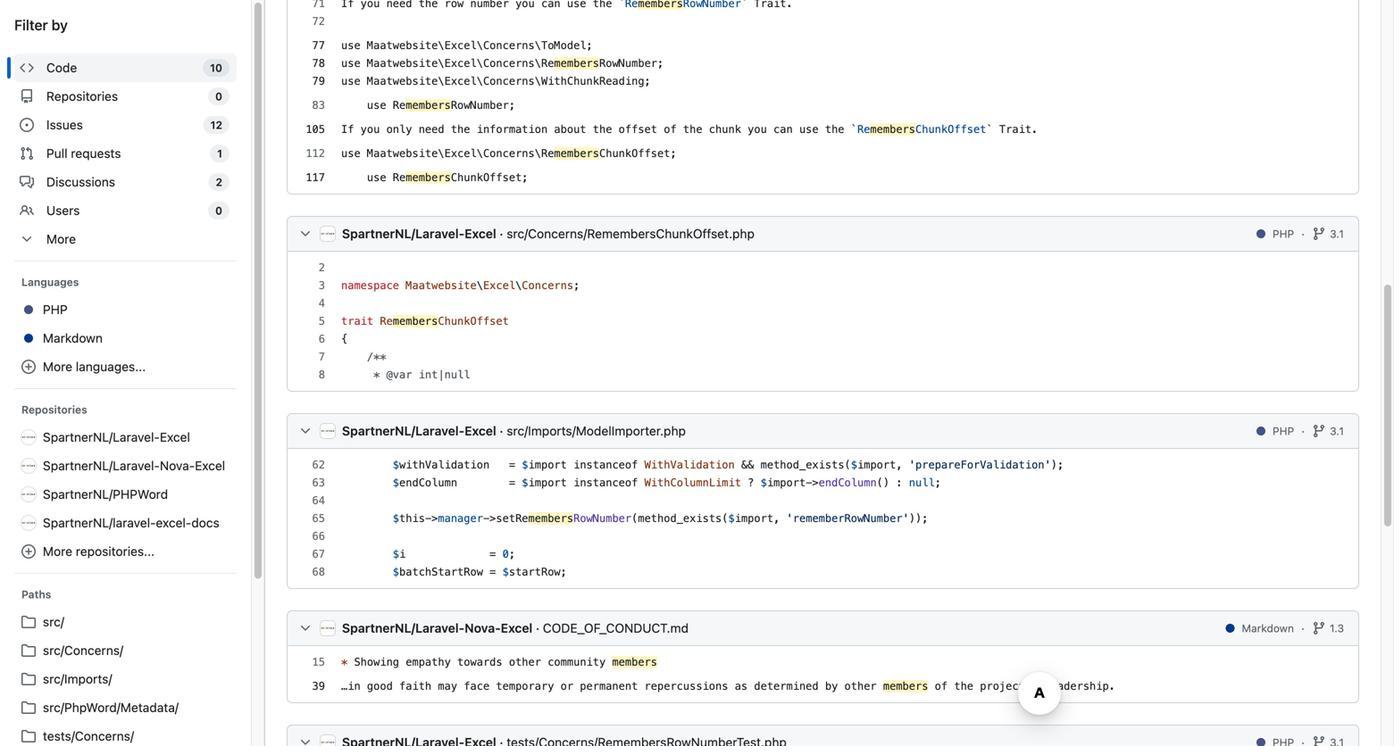 Task type: vqa. For each thing, say whether or not it's contained in the screenshot.


Task type: locate. For each thing, give the bounding box(es) containing it.
0 vertical spatial of
[[664, 123, 677, 136]]

spartnernl/laravel- for spartnernl/laravel-excel
[[43, 430, 160, 445]]

plus circle image left the more languages...
[[21, 360, 36, 374]]

re right can
[[858, 123, 870, 136]]

determined
[[754, 681, 819, 693]]

1 3.1 from the top
[[1330, 228, 1344, 240]]

re for chunkoffset;
[[393, 172, 406, 184]]

src/concerns/rememberschunkoffset.php
[[507, 226, 755, 241]]

maatwebsite\excel\concerns\re down use maatwebsite\excel\concerns\tomodel;
[[367, 57, 554, 70]]

9 row from the top
[[288, 277, 1359, 295]]

row group
[[288, 0, 1359, 187], [288, 259, 1359, 384], [288, 456, 1359, 582], [288, 654, 1359, 696]]

spartnernl/laravel-
[[43, 516, 156, 531]]

collapse spartnernl/laravel-nova-excel · code_of_conduct.md image
[[298, 622, 313, 636]]

row group containing 2
[[288, 259, 1359, 384]]

you
[[361, 123, 380, 136], [748, 123, 767, 136]]

row containing 68
[[288, 564, 1359, 582]]

chunkoffset left the trait.
[[916, 123, 987, 136]]

0
[[215, 90, 222, 103], [215, 205, 222, 217], [503, 548, 509, 561]]

1 horizontal spatial spartnernl/laravel-nova-excel link
[[342, 621, 533, 636]]

cell
[[332, 13, 1359, 30], [288, 30, 1359, 37], [288, 90, 1359, 96], [288, 114, 1359, 121], [288, 138, 1359, 145], [288, 163, 1359, 169], [332, 259, 1359, 277], [332, 295, 1359, 313], [332, 492, 1359, 510], [332, 528, 1359, 546], [288, 672, 1359, 678]]

18 row from the top
[[288, 564, 1359, 582]]

0 vertical spatial 3.1
[[1330, 228, 1344, 240]]

0 down 1
[[215, 205, 222, 217]]

1 horizontal spatial nova-
[[465, 621, 501, 636]]

2 plus circle image from the top
[[21, 545, 36, 559]]

64 row
[[288, 492, 1359, 510]]

excel up docs
[[195, 459, 225, 473]]

spartnernl/laravel-excel
[[43, 430, 190, 445]]

0 up 12 on the top of page
[[215, 90, 222, 103]]

php language element
[[1273, 226, 1294, 242], [1273, 423, 1294, 439], [1273, 735, 1294, 747]]

1 3.1 link from the top
[[1312, 226, 1344, 242]]

0 horizontal spatial nova-
[[160, 459, 195, 473]]

* down /**
[[374, 369, 380, 381]]

3 php language element from the top
[[1273, 735, 1294, 747]]

by right determined
[[825, 681, 838, 693]]

` left the trait.
[[987, 123, 993, 136]]

sc 9kayk9 0 image for 1.3 link
[[1312, 622, 1327, 636]]

use re members rownumber;
[[341, 99, 515, 112]]

1 vertical spatial instanceof
[[574, 477, 638, 490]]

77
[[312, 39, 325, 52]]

@var
[[386, 369, 412, 381]]

4
[[319, 297, 325, 310]]

you right if
[[361, 123, 380, 136]]

1 horizontal spatial by
[[825, 681, 838, 693]]

code
[[46, 60, 77, 75]]

1 vertical spatial other
[[845, 681, 877, 693]]

chunkoffset; for use maatwebsite\excel\concerns\re members chunkoffset;
[[599, 147, 677, 160]]

1 vertical spatial 3.1 link
[[1312, 423, 1344, 439]]

row group containing 15
[[288, 654, 1359, 696]]

spartnernl/laravel-excel link up withvalidation
[[342, 424, 496, 439]]

1 horizontal spatial 2
[[319, 262, 325, 274]]

0 vertical spatial 3.1 link
[[1312, 226, 1344, 242]]

0 vertical spatial chunkoffset;
[[599, 147, 677, 160]]

2 3.1 link from the top
[[1312, 423, 1344, 439]]

1.3 branch element
[[1330, 621, 1344, 637]]

1 horizontal spatial ,
[[896, 459, 903, 472]]

more
[[46, 232, 76, 247], [43, 360, 72, 374], [43, 544, 72, 559]]

0 vertical spatial php
[[1273, 228, 1294, 240]]

face
[[464, 681, 490, 693]]

= up >setre
[[509, 477, 515, 490]]

1 instanceof from the top
[[574, 459, 638, 472]]

chunkoffset; for use re members chunkoffset;
[[451, 172, 528, 184]]

1 horizontal spatial >
[[812, 477, 819, 490]]

spartnernl/laravel- up spartnernl/phpword at the bottom left of page
[[43, 459, 160, 473]]

row containing 63
[[288, 474, 1359, 492]]

more inside languages element
[[43, 360, 72, 374]]

spartnernl/laravel- up spartnernl/laravel-nova-excel
[[43, 430, 160, 445]]

1 you from the left
[[361, 123, 380, 136]]

sc 9kayk9 0 image left src/phpword/metadata/
[[21, 701, 36, 716]]

other right determined
[[845, 681, 877, 693]]

import up '()' on the bottom right
[[858, 459, 896, 472]]

sc 9kayk9 0 image
[[20, 89, 34, 104], [20, 175, 34, 189], [21, 615, 36, 630], [1312, 622, 1327, 636], [21, 701, 36, 716]]

14 row from the top
[[288, 456, 1359, 474]]

excel up namespace maatwebsite \ excel \ concerns ;
[[465, 226, 496, 241]]

instanceof down src/imports/modelimporter.php link
[[574, 459, 638, 472]]

1 vertical spatial php language element
[[1273, 423, 1294, 439]]

0 vertical spatial rownumber;
[[599, 57, 664, 70]]

re up 'only' at the top of the page
[[393, 99, 406, 112]]

the right can
[[825, 123, 845, 136]]

0 vertical spatial other
[[509, 657, 541, 669]]

0 horizontal spatial rownumber;
[[451, 99, 515, 112]]

use maatwebsite\excel\concerns\re members rownumber;
[[341, 57, 664, 70]]

4 row from the top
[[288, 72, 1359, 90]]

0 vertical spatial 3.1 branch element
[[1330, 226, 1344, 242]]

may
[[438, 681, 457, 693]]

, up :
[[896, 459, 903, 472]]

paths element
[[7, 608, 244, 747]]

permanent
[[580, 681, 638, 693]]

sc 9kayk9 0 image inside 'src/phpword/metadata/' link
[[21, 701, 36, 716]]

by right filter
[[52, 17, 68, 33]]

0 vertical spatial repositories
[[46, 89, 118, 104]]

filter by
[[14, 17, 68, 33]]

1 vertical spatial more
[[43, 360, 72, 374]]

105 link
[[299, 123, 332, 136]]

2 vertical spatial php language element
[[1273, 735, 1294, 747]]

plus circle image inside more repositories... button
[[21, 545, 36, 559]]

2 down 1
[[216, 176, 222, 188]]

repositories down the more languages...
[[21, 404, 87, 416]]

72 row
[[288, 13, 1359, 30]]

0 vertical spatial 2
[[216, 176, 222, 188]]

0 vertical spatial spartnernl/laravel-nova-excel link
[[14, 452, 237, 481]]

0 horizontal spatial endcolumn
[[399, 477, 457, 490]]

1 vertical spatial plus circle image
[[21, 545, 36, 559]]

1 vertical spatial 0
[[215, 205, 222, 217]]

import down the spartnernl/laravel-excel · src/imports/modelimporter.php
[[528, 459, 567, 472]]

* up …in
[[341, 657, 348, 669]]

spartnernl/laravel-nova-excel link up empathy
[[342, 621, 533, 636]]

1 horizontal spatial rownumber;
[[599, 57, 664, 70]]

2 3.1 branch element from the top
[[1330, 423, 1344, 439]]

spartnernl/phpword link
[[14, 481, 237, 509]]

2 \ from the left
[[515, 280, 522, 292]]

3 row from the top
[[288, 54, 1359, 72]]

rownumber; up the offset
[[599, 57, 664, 70]]

nova- up towards
[[465, 621, 501, 636]]

1 plus circle image from the top
[[21, 360, 36, 374]]

rownumber; down use maatwebsite\excel\concerns\withchunkreading;
[[451, 99, 515, 112]]

…in
[[341, 681, 361, 693]]

chunkoffset down namespace maatwebsite \ excel \ concerns ;
[[438, 315, 509, 328]]

rownumber; for use re members rownumber;
[[451, 99, 515, 112]]

66 row
[[288, 528, 1359, 546]]

markdown up the more languages...
[[43, 331, 103, 346]]

php for spartnernl/laravel-excel · src/imports/modelimporter.php
[[1273, 425, 1294, 438]]

- up the $ i = 0 ;
[[483, 513, 490, 525]]

repositories up the issues
[[46, 89, 118, 104]]

re for chunkoffset
[[380, 315, 393, 328]]

spartnernl/laravel- up namespace on the left of the page
[[342, 226, 465, 241]]

> right this
[[432, 513, 438, 525]]

12 row from the top
[[288, 348, 1359, 366]]

namespace maatwebsite \ excel \ concerns ;
[[341, 280, 580, 292]]

2 endcolumn from the left
[[819, 477, 877, 490]]

1 horizontal spatial `
[[987, 123, 993, 136]]

more up paths
[[43, 544, 72, 559]]

sc 9kayk9 0 image inside src/ "link"
[[21, 615, 36, 630]]

php
[[1273, 228, 1294, 240], [43, 302, 68, 317], [1273, 425, 1294, 438]]

65 link
[[305, 513, 332, 525]]

use right 78 at the left of page
[[341, 57, 361, 70]]

- down method_exists(
[[806, 477, 812, 490]]

sc 9kayk9 0 image
[[20, 61, 34, 75], [20, 118, 34, 132], [20, 146, 34, 161], [20, 204, 34, 218], [1312, 227, 1327, 241], [20, 232, 34, 247], [1312, 424, 1327, 439], [21, 644, 36, 658], [21, 673, 36, 687], [21, 730, 36, 744], [1312, 736, 1327, 747]]

79
[[312, 75, 325, 88]]

0 vertical spatial 0
[[215, 90, 222, 103]]

re down 'only' at the top of the page
[[393, 172, 406, 184]]

the left chunk at the right of the page
[[683, 123, 703, 136]]

1 horizontal spatial *
[[374, 369, 380, 381]]

1 vertical spatial 3.1
[[1330, 425, 1344, 438]]

1 vertical spatial *
[[341, 657, 348, 669]]

row containing 5
[[288, 313, 1359, 331]]

the left project's
[[954, 681, 974, 693]]

spartnernl/laravel- for spartnernl/laravel-excel · src/imports/modelimporter.php
[[342, 424, 465, 439]]

row
[[288, 0, 1359, 13], [288, 37, 1359, 54], [288, 54, 1359, 72], [288, 72, 1359, 90], [288, 96, 1359, 114], [288, 121, 1359, 138], [288, 145, 1359, 163], [288, 169, 1359, 187], [288, 277, 1359, 295], [288, 313, 1359, 331], [288, 331, 1359, 348], [288, 348, 1359, 366], [288, 366, 1359, 384], [288, 456, 1359, 474], [288, 474, 1359, 492], [288, 510, 1359, 528], [288, 546, 1359, 564], [288, 564, 1359, 582], [288, 654, 1359, 672], [288, 678, 1359, 696]]

1 row group from the top
[[288, 0, 1359, 187]]

requests
[[71, 146, 121, 161]]

offset
[[619, 123, 657, 136]]

64
[[312, 495, 325, 507]]

= for endcolumn
[[509, 477, 515, 490]]

2 ` from the left
[[987, 123, 993, 136]]

2 php language element from the top
[[1273, 423, 1294, 439]]

plus circle image inside "more languages..." button
[[21, 360, 36, 374]]

;
[[574, 280, 580, 292], [935, 477, 941, 490], [509, 548, 515, 561], [561, 566, 567, 579]]

2 vertical spatial 3.1 branch element
[[1330, 735, 1344, 747]]

1 horizontal spatial chunkoffset;
[[599, 147, 677, 160]]

chunkoffset; down the offset
[[599, 147, 677, 160]]

src/phpword/metadata/ link
[[14, 694, 237, 723]]

2 instanceof from the top
[[574, 477, 638, 490]]

/**
[[367, 351, 386, 364]]

of right the offset
[[664, 123, 677, 136]]

0 vertical spatial >
[[812, 477, 819, 490]]

);
[[1051, 459, 1064, 472]]

sc 9kayk9 0 image inside 1.3 link
[[1312, 622, 1327, 636]]

1 3.1 branch element from the top
[[1330, 226, 1344, 242]]

3.1 branch element for src/imports/modelimporter.php
[[1330, 423, 1344, 439]]

row group for src/concerns/rememberschunkoffset.php
[[288, 259, 1359, 384]]

0 vertical spatial markdown
[[43, 331, 103, 346]]

php for spartnernl/laravel-excel · src/concerns/rememberschunkoffset.php
[[1273, 228, 1294, 240]]

0 horizontal spatial *
[[341, 657, 348, 669]]

0 vertical spatial maatwebsite\excel\concerns\re
[[367, 57, 554, 70]]

'rememberrownumber'
[[787, 513, 909, 525]]

6 row from the top
[[288, 121, 1359, 138]]

39 link
[[305, 681, 332, 693]]

0 horizontal spatial 2
[[216, 176, 222, 188]]

2 row from the top
[[288, 37, 1359, 54]]

1 horizontal spatial you
[[748, 123, 767, 136]]

4 row group from the top
[[288, 654, 1359, 696]]

2 inside row
[[319, 262, 325, 274]]

plus circle image for more repositories...
[[21, 545, 36, 559]]

1 \ from the left
[[477, 280, 483, 292]]

\ down spartnernl/laravel-excel · src/concerns/rememberschunkoffset.php
[[515, 280, 522, 292]]

0 vertical spatial more
[[46, 232, 76, 247]]

row group for src/imports/modelimporter.php
[[288, 456, 1359, 582]]

> up 64 row
[[812, 477, 819, 490]]

2 row group from the top
[[288, 259, 1359, 384]]

0 horizontal spatial markdown
[[43, 331, 103, 346]]

2 up 3 link
[[319, 262, 325, 274]]

1 vertical spatial markdown
[[1242, 623, 1294, 635]]

rownumber; for use maatwebsite\excel\concerns\re members rownumber;
[[599, 57, 664, 70]]

plus circle image up paths
[[21, 545, 36, 559]]

endcolumn up 64 row
[[819, 477, 877, 490]]

endcolumn down withvalidation
[[399, 477, 457, 490]]

` right can
[[851, 123, 858, 136]]

row containing 7
[[288, 348, 1359, 366]]

0 vertical spatial php language element
[[1273, 226, 1294, 242]]

0 for repositories
[[215, 90, 222, 103]]

1 vertical spatial spartnernl/laravel-nova-excel link
[[342, 621, 533, 636]]

3.1 link for src/concerns/rememberschunkoffset.php
[[1312, 226, 1344, 242]]

0 horizontal spatial spartnernl/laravel-nova-excel link
[[14, 452, 237, 481]]

filter by element
[[7, 46, 244, 747]]

other
[[509, 657, 541, 669], [845, 681, 877, 693]]

php inside languages element
[[43, 302, 68, 317]]

0 up the $ batchstartrow = $ startrow ;
[[503, 548, 509, 561]]

empathy
[[406, 657, 451, 669]]

use down 'only' at the top of the page
[[367, 172, 386, 184]]

nova- inside repositories element
[[160, 459, 195, 473]]

= left startrow
[[490, 566, 496, 579]]

nova- up the excel-
[[160, 459, 195, 473]]

src/imports/ link
[[14, 666, 237, 694]]

1 vertical spatial >
[[432, 513, 438, 525]]

project's
[[980, 681, 1038, 693]]

1 php language element from the top
[[1273, 226, 1294, 242]]

sc 9kayk9 0 image inside src/concerns/ link
[[21, 644, 36, 658]]

row containing 112
[[288, 145, 1359, 163]]

0 horizontal spatial by
[[52, 17, 68, 33]]

1 horizontal spatial \
[[515, 280, 522, 292]]

3.1 branch element for src/concerns/rememberschunkoffset.php
[[1330, 226, 1344, 242]]

));
[[909, 513, 929, 525]]

1 vertical spatial chunkoffset;
[[451, 172, 528, 184]]

use right 79 link
[[341, 75, 361, 88]]

use re members chunkoffset;
[[341, 172, 528, 184]]

0 horizontal spatial chunkoffset;
[[451, 172, 528, 184]]

startrow
[[509, 566, 561, 579]]

issues
[[46, 117, 83, 132]]

0 horizontal spatial chunkoffset
[[438, 315, 509, 328]]

- left manager
[[425, 513, 432, 525]]

maatwebsite
[[406, 280, 477, 292]]

null
[[909, 477, 935, 490]]

1 vertical spatial rownumber;
[[451, 99, 515, 112]]

1 horizontal spatial -
[[483, 513, 490, 525]]

spartnernl/laravel- for spartnernl/laravel-excel · src/concerns/rememberschunkoffset.php
[[342, 226, 465, 241]]

0 for users
[[215, 205, 222, 217]]

7 row from the top
[[288, 145, 1359, 163]]

maatwebsite\excel\concerns\re for use maatwebsite\excel\concerns\re members rownumber;
[[367, 57, 554, 70]]

65
[[312, 513, 325, 525]]

3 row group from the top
[[288, 456, 1359, 582]]

1 horizontal spatial other
[[845, 681, 877, 693]]

instanceof up rownumber
[[574, 477, 638, 490]]

1 vertical spatial ,
[[774, 513, 780, 525]]

sc 9kayk9 0 image left 1.3 branch element
[[1312, 622, 1327, 636]]

39
[[312, 681, 325, 693]]

excel up spartnernl/laravel-nova-excel
[[160, 430, 190, 445]]

79 link
[[305, 75, 332, 88]]

0 vertical spatial ,
[[896, 459, 903, 472]]

instanceof for withvalidation
[[574, 459, 638, 472]]

2 you from the left
[[748, 123, 767, 136]]

3.1 link
[[1312, 226, 1344, 242], [1312, 423, 1344, 439]]

0 horizontal spatial you
[[361, 123, 380, 136]]

0 vertical spatial nova-
[[160, 459, 195, 473]]

more inside repositories element
[[43, 544, 72, 559]]

1 vertical spatial 2
[[319, 262, 325, 274]]

use right 77 "link"
[[341, 39, 361, 52]]

spartnernl/laravel-nova-excel link down spartnernl/laravel-excel on the left of page
[[14, 452, 237, 481]]

nova- for spartnernl/laravel-nova-excel · code_of_conduct.md
[[465, 621, 501, 636]]

spartnernl/laravel- up withvalidation
[[342, 424, 465, 439]]

spartnernl/laravel- for spartnernl/laravel-nova-excel · code_of_conduct.md
[[342, 621, 465, 636]]

spartnernl/laravel-excel link
[[342, 226, 496, 241], [14, 423, 237, 452], [342, 424, 496, 439]]

0 horizontal spatial of
[[664, 123, 677, 136]]

sc 9kayk9 0 image left src/
[[21, 615, 36, 630]]

plus circle image
[[21, 360, 36, 374], [21, 545, 36, 559]]

spartnernl/laravel- up empathy
[[342, 621, 465, 636]]

; right :
[[935, 477, 941, 490]]

3.1
[[1330, 228, 1344, 240], [1330, 425, 1344, 438]]

0 vertical spatial *
[[374, 369, 380, 381]]

1 horizontal spatial chunkoffset
[[916, 123, 987, 136]]

1 vertical spatial of
[[935, 681, 948, 693]]

re for rownumber;
[[393, 99, 406, 112]]

>
[[812, 477, 819, 490], [432, 513, 438, 525]]

spartnernl/laravel-excel-docs link
[[14, 509, 237, 538]]

1 vertical spatial nova-
[[465, 621, 501, 636]]

8 row from the top
[[288, 169, 1359, 187]]

3.1 for src/concerns/rememberschunkoffset.php
[[1330, 228, 1344, 240]]

by
[[52, 17, 68, 33], [825, 681, 838, 693]]

row containing 77
[[288, 37, 1359, 54]]

= down the spartnernl/laravel-excel · src/imports/modelimporter.php
[[509, 459, 515, 472]]

\ up trait re members chunkoffset
[[477, 280, 483, 292]]

77 link
[[305, 39, 332, 52]]

row containing 79
[[288, 72, 1359, 90]]

19 row from the top
[[288, 654, 1359, 672]]

information
[[477, 123, 548, 136]]

11 row from the top
[[288, 331, 1359, 348]]

languages
[[21, 276, 79, 289]]

namespace
[[341, 280, 399, 292]]

other up temporary
[[509, 657, 541, 669]]

2 maatwebsite\excel\concerns\re from the top
[[367, 147, 554, 160]]

row containing 67
[[288, 546, 1359, 564]]

paths
[[21, 589, 51, 601]]

more languages... button
[[14, 353, 237, 381]]

import down ?
[[735, 513, 774, 525]]

0 vertical spatial chunkoffset
[[916, 123, 987, 136]]

0 vertical spatial by
[[52, 17, 68, 33]]

1 maatwebsite\excel\concerns\re from the top
[[367, 57, 554, 70]]

= up the $ batchstartrow = $ startrow ;
[[490, 548, 496, 561]]

62 link
[[305, 459, 332, 472]]

13 row from the top
[[288, 366, 1359, 384]]

3 link
[[312, 280, 332, 292]]

chunkoffset
[[916, 123, 987, 136], [438, 315, 509, 328]]

chunkoffset; down use maatwebsite\excel\concerns\re members chunkoffset;
[[451, 172, 528, 184]]

= for withvalidation
[[509, 459, 515, 472]]

markdown left 1.3 link
[[1242, 623, 1294, 635]]

sc 9kayk9 0 image for src/ "link"
[[21, 615, 36, 630]]

use
[[341, 39, 361, 52], [341, 57, 361, 70], [341, 75, 361, 88], [367, 99, 386, 112], [799, 123, 819, 136], [341, 147, 361, 160], [367, 172, 386, 184]]

20 row from the top
[[288, 678, 1359, 696]]

16 row from the top
[[288, 510, 1359, 528]]

spartnernl/laravel-excel-docs
[[43, 516, 220, 531]]

you left can
[[748, 123, 767, 136]]

php language element for src/imports/modelimporter.php
[[1273, 423, 1294, 439]]

markdown language element
[[1242, 621, 1294, 637]]

or
[[561, 681, 574, 693]]

1 vertical spatial php
[[43, 302, 68, 317]]

row group containing 62
[[288, 456, 1359, 582]]

re right trait
[[380, 315, 393, 328]]

0 horizontal spatial -
[[425, 513, 432, 525]]

rownumber
[[574, 513, 632, 525]]

maatwebsite\excel\concerns\re up use re members chunkoffset;
[[367, 147, 554, 160]]

sc 9kayk9 0 image inside src/imports/ link
[[21, 673, 36, 687]]

5 row from the top
[[288, 96, 1359, 114]]

spartnernl/laravel-excel link up maatwebsite on the left of page
[[342, 226, 496, 241]]

sc 9kayk9 0 image down filter
[[20, 89, 34, 104]]

chunkoffset;
[[599, 147, 677, 160], [451, 172, 528, 184]]

2 vertical spatial php
[[1273, 425, 1294, 438]]

maatwebsite\excel\concerns\tomodel;
[[367, 39, 593, 52]]

use for use re members chunkoffset;
[[367, 172, 386, 184]]

use down if
[[341, 147, 361, 160]]

1 horizontal spatial endcolumn
[[819, 477, 877, 490]]

repositories...
[[76, 544, 155, 559]]

2 3.1 from the top
[[1330, 425, 1344, 438]]

more down users
[[46, 232, 76, 247]]

$
[[393, 459, 399, 472], [522, 459, 528, 472], [851, 459, 858, 472], [393, 477, 399, 490], [522, 477, 528, 490], [761, 477, 767, 490], [393, 513, 399, 525], [728, 513, 735, 525], [393, 548, 399, 561], [393, 566, 399, 579], [503, 566, 509, 579]]

batchstartrow
[[399, 566, 483, 579]]

1 vertical spatial maatwebsite\excel\concerns\re
[[367, 147, 554, 160]]

import
[[528, 459, 567, 472], [858, 459, 896, 472], [528, 477, 567, 490], [767, 477, 806, 490], [735, 513, 774, 525]]

3.1 branch element
[[1330, 226, 1344, 242], [1330, 423, 1344, 439], [1330, 735, 1344, 747]]

repositories element
[[7, 423, 244, 574]]

src/imports/modelimporter.php
[[507, 424, 686, 439]]

row containing 105
[[288, 121, 1359, 138]]

more left 'languages...' at the left of page
[[43, 360, 72, 374]]

use up 'only' at the top of the page
[[367, 99, 386, 112]]

the
[[451, 123, 470, 136], [593, 123, 612, 136], [683, 123, 703, 136], [825, 123, 845, 136], [954, 681, 974, 693]]

1 horizontal spatial of
[[935, 681, 948, 693]]

1 horizontal spatial markdown
[[1242, 623, 1294, 635]]

0 horizontal spatial \
[[477, 280, 483, 292]]

2 vertical spatial more
[[43, 544, 72, 559]]

1 vertical spatial 3.1 branch element
[[1330, 423, 1344, 439]]

0 vertical spatial instanceof
[[574, 459, 638, 472]]

, down 64 row
[[774, 513, 780, 525]]

1 vertical spatial by
[[825, 681, 838, 693]]

by inside "row"
[[825, 681, 838, 693]]

0 vertical spatial plus circle image
[[21, 360, 36, 374]]

17 row from the top
[[288, 546, 1359, 564]]

0 horizontal spatial `
[[851, 123, 858, 136]]

15 row from the top
[[288, 474, 1359, 492]]

; up spartnernl/laravel-nova-excel · code_of_conduct.md
[[561, 566, 567, 579]]

of left project's
[[935, 681, 948, 693]]

10 row from the top
[[288, 313, 1359, 331]]

excel left concerns
[[483, 280, 515, 292]]

10
[[210, 62, 222, 74]]

tests/concerns/ link
[[14, 723, 237, 747]]



Task type: describe. For each thing, give the bounding box(es) containing it.
withvalidation
[[645, 459, 735, 472]]

filter
[[14, 17, 48, 33]]

1 vertical spatial repositories
[[21, 404, 87, 416]]

collapse spartnernl/laravel-excel · tests/concerns/remembersrownumbertest.php image
[[298, 736, 313, 747]]

i
[[399, 548, 406, 561]]

7
[[319, 351, 325, 364]]

1.3
[[1330, 623, 1344, 635]]

0 horizontal spatial other
[[509, 657, 541, 669]]

3.1 for src/imports/modelimporter.php
[[1330, 425, 1344, 438]]

more for more languages...
[[43, 360, 72, 374]]

repercussions
[[645, 681, 728, 693]]

filter by region
[[0, 0, 264, 747]]

the right need
[[451, 123, 470, 136]]

$ endcolumn = $ import instanceof withcolumnlimit ? $ import -> endcolumn () : null ;
[[393, 477, 941, 490]]

63 link
[[305, 477, 332, 490]]

; up startrow
[[509, 548, 515, 561]]

row containing 117
[[288, 169, 1359, 187]]

import down method_exists(
[[767, 477, 806, 490]]

; down spartnernl/laravel-excel · src/concerns/rememberschunkoffset.php
[[574, 280, 580, 292]]

use for use maatwebsite\excel\concerns\withchunkreading;
[[341, 75, 361, 88]]

collapse spartnernl/laravel-excel · src/imports/modelimporter.php image
[[298, 424, 313, 439]]

use for use maatwebsite\excel\concerns\re members rownumber;
[[341, 57, 361, 70]]

2 inside filter by element
[[216, 176, 222, 188]]

this
[[399, 513, 425, 525]]

spartnernl/laravel-excel link for spartnernl/laravel-excel · src/concerns/rememberschunkoffset.php
[[342, 226, 496, 241]]

1 ` from the left
[[851, 123, 858, 136]]

row containing 6
[[288, 331, 1359, 348]]

need
[[419, 123, 444, 136]]

plus circle image for more languages...
[[21, 360, 36, 374]]

8
[[319, 369, 325, 381]]

src/phpword/metadata/
[[43, 701, 179, 716]]

2 link
[[312, 262, 332, 274]]

more for more
[[46, 232, 76, 247]]

66 link
[[305, 531, 332, 543]]

row group containing 72
[[288, 0, 1359, 187]]

if you only need the information about the offset of the chunk you can use the ` re members chunkoffset ` trait.
[[341, 123, 1038, 136]]

trait
[[341, 315, 374, 328]]

row containing 83
[[288, 96, 1359, 114]]

php link
[[14, 296, 237, 324]]

67 link
[[305, 548, 332, 561]]

sc 9kayk9 0 image inside tests/concerns/ link
[[21, 730, 36, 744]]

sc 9kayk9 0 image inside more element
[[20, 232, 34, 247]]

$ i = 0 ;
[[393, 548, 515, 561]]

spartnernl/laravel-excel link up spartnernl/laravel-nova-excel
[[14, 423, 237, 452]]

1.3 link
[[1312, 621, 1344, 637]]

6
[[319, 333, 325, 346]]

discussions
[[46, 175, 115, 189]]

= for i
[[490, 548, 496, 561]]

68 link
[[305, 566, 332, 579]]

spartnernl/laravel- for spartnernl/laravel-nova-excel
[[43, 459, 160, 473]]

leadership.
[[1045, 681, 1116, 693]]

* for showing
[[341, 657, 348, 669]]

about
[[554, 123, 586, 136]]

2 row
[[288, 259, 1359, 277]]

maatwebsite\excel\concerns\withchunkreading;
[[367, 75, 651, 88]]

pull
[[46, 146, 67, 161]]

users
[[46, 203, 80, 218]]

collapse spartnernl/laravel-excel · src/concerns/rememberschunkoffset.php image
[[298, 227, 313, 241]]

= for batchstartrow
[[490, 566, 496, 579]]

trait re members chunkoffset
[[341, 315, 509, 328]]

chunk
[[709, 123, 741, 136]]

* showing empathy towards other community members
[[341, 657, 657, 669]]

tests/concerns/
[[43, 729, 134, 744]]

5
[[319, 315, 325, 328]]

excel up withvalidation
[[465, 424, 496, 439]]

more repositories...
[[43, 544, 155, 559]]

63
[[312, 477, 325, 490]]

method_exists(
[[761, 459, 851, 472]]

use for use maatwebsite\excel\concerns\tomodel;
[[341, 39, 361, 52]]

languages element
[[7, 296, 244, 389]]

use maatwebsite\excel\concerns\withchunkreading;
[[341, 75, 651, 88]]

105
[[306, 123, 325, 136]]

66
[[312, 531, 325, 543]]

src/imports/
[[43, 672, 112, 687]]

more repositories... button
[[14, 538, 237, 566]]

6 link
[[312, 333, 332, 346]]

8 link
[[312, 369, 332, 381]]

4 link
[[312, 297, 332, 310]]

row containing 8
[[288, 366, 1359, 384]]

as
[[735, 681, 748, 693]]

0 horizontal spatial >
[[432, 513, 438, 525]]

$ withvalidation = $ import instanceof withvalidation && method_exists( $ import , 'prepareforvalidation' );
[[393, 459, 1064, 472]]

withvalidation
[[399, 459, 490, 472]]

112
[[306, 147, 325, 160]]

use for use re members rownumber;
[[367, 99, 386, 112]]

$ this -> manager ->setre members rownumber (method_exists( $ import , 'rememberrownumber' ));
[[393, 513, 929, 525]]

can
[[774, 123, 793, 136]]

use for use maatwebsite\excel\concerns\re members chunkoffset;
[[341, 147, 361, 160]]

src/
[[43, 615, 64, 630]]

nova- for spartnernl/laravel-nova-excel
[[160, 459, 195, 473]]

trait.
[[1000, 123, 1038, 136]]

excel up * showing empathy towards other community members
[[501, 621, 533, 636]]

row group for code_of_conduct.md
[[288, 654, 1359, 696]]

row containing 78
[[288, 54, 1359, 72]]

more for more repositories...
[[43, 544, 72, 559]]

php language element for src/concerns/rememberschunkoffset.php
[[1273, 226, 1294, 242]]

row containing 15
[[288, 654, 1359, 672]]

()
[[877, 477, 890, 490]]

row containing 62
[[288, 456, 1359, 474]]

excel inside row group
[[483, 280, 515, 292]]

67
[[312, 548, 325, 561]]

instanceof for withcolumnlimit
[[574, 477, 638, 490]]

1 endcolumn from the left
[[399, 477, 457, 490]]

:
[[896, 477, 903, 490]]

15 link
[[305, 657, 332, 669]]

row containing 3
[[288, 277, 1359, 295]]

117
[[306, 172, 325, 184]]

1 vertical spatial chunkoffset
[[438, 315, 509, 328]]

3
[[319, 280, 325, 292]]

0 horizontal spatial ,
[[774, 513, 780, 525]]

12
[[210, 119, 222, 131]]

the right about
[[593, 123, 612, 136]]

117 link
[[299, 172, 332, 184]]

maatwebsite\excel\concerns\re for use maatwebsite\excel\concerns\re members chunkoffset;
[[367, 147, 554, 160]]

* for @var
[[374, 369, 380, 381]]

excel-
[[156, 516, 191, 531]]

draggable pane splitter slider
[[263, 0, 267, 747]]

spartnernl/laravel-excel link for spartnernl/laravel-excel · src/imports/modelimporter.php
[[342, 424, 496, 439]]

src/concerns/
[[43, 644, 123, 658]]

row containing 65
[[288, 510, 1359, 528]]

markdown inside languages element
[[43, 331, 103, 346]]

spartnernl/laravel-excel · src/imports/modelimporter.php
[[342, 424, 686, 439]]

src/imports/modelimporter.php link
[[507, 424, 686, 439]]

showing
[[354, 657, 399, 669]]

sc 9kayk9 0 image for 'src/phpword/metadata/' link at the bottom left
[[21, 701, 36, 716]]

use right can
[[799, 123, 819, 136]]

112 link
[[299, 147, 332, 160]]

import up >setre
[[528, 477, 567, 490]]

more element
[[14, 225, 237, 254]]

83
[[312, 99, 325, 112]]

excel inside "link"
[[195, 459, 225, 473]]

row containing 39
[[288, 678, 1359, 696]]

by inside "region"
[[52, 17, 68, 33]]

2 horizontal spatial -
[[806, 477, 812, 490]]

use maatwebsite\excel\concerns\re members chunkoffset;
[[341, 147, 677, 160]]

spartnernl/phpword
[[43, 487, 168, 502]]

sc 9kayk9 0 image left discussions
[[20, 175, 34, 189]]

3 3.1 branch element from the top
[[1330, 735, 1344, 747]]

4 row
[[288, 295, 1359, 313]]

use maatwebsite\excel\concerns\tomodel;
[[341, 39, 593, 52]]

only
[[386, 123, 412, 136]]

$ batchstartrow = $ startrow ;
[[393, 566, 567, 579]]

3.1 link for src/imports/modelimporter.php
[[1312, 423, 1344, 439]]

2 vertical spatial 0
[[503, 548, 509, 561]]

1 row from the top
[[288, 0, 1359, 13]]

spartnernl/laravel-nova-excel link inside repositories element
[[14, 452, 237, 481]]



